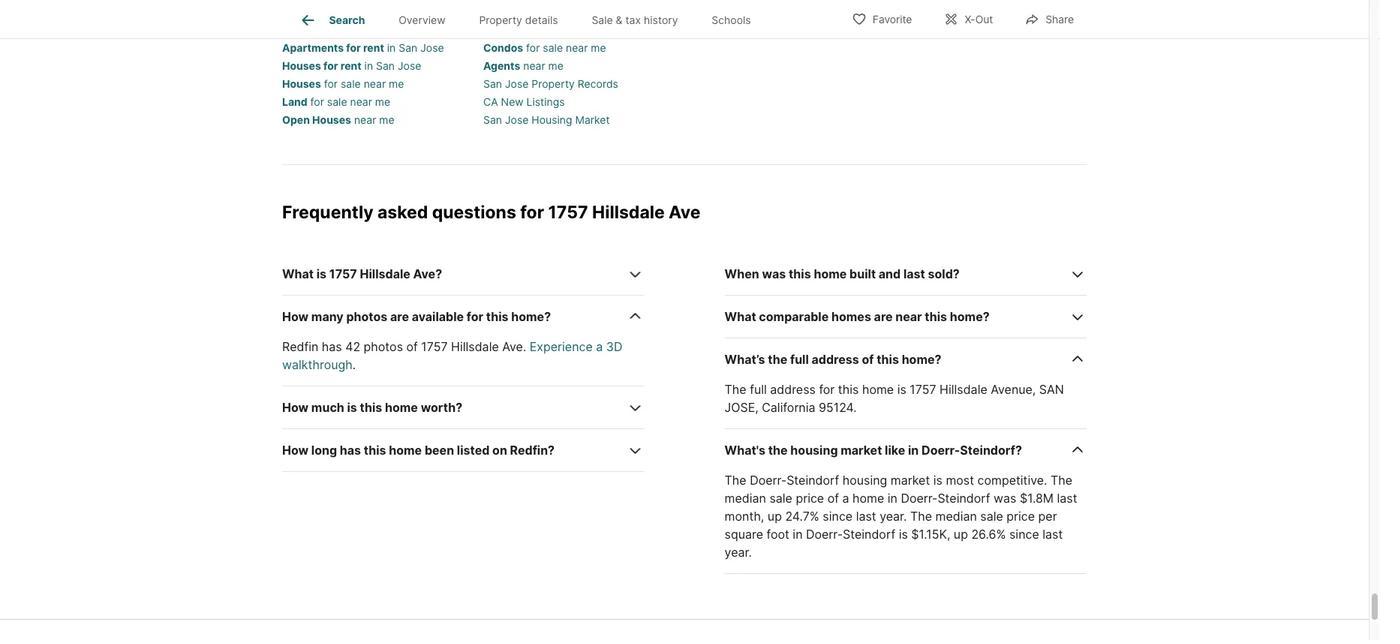 Task type: locate. For each thing, give the bounding box(es) containing it.
frequently
[[282, 201, 374, 222]]

homes
[[832, 309, 872, 324]]

1 vertical spatial houses
[[282, 77, 321, 90]]

home down what's the full address of this home? dropdown button
[[863, 382, 894, 397]]

full down comparable
[[791, 352, 809, 367]]

favorite button
[[839, 3, 925, 34]]

2 vertical spatial houses
[[312, 113, 351, 126]]

hillsdale
[[592, 201, 665, 222], [360, 267, 411, 281], [451, 340, 499, 354], [940, 382, 988, 397]]

houses for houses for sale near me
[[282, 77, 321, 90]]

sale for land
[[327, 95, 347, 108]]

a left 3d
[[596, 340, 603, 354]]

1 vertical spatial full
[[750, 382, 767, 397]]

how
[[282, 309, 309, 324], [282, 400, 309, 415], [282, 443, 309, 458]]

since right 24.7%
[[823, 509, 853, 524]]

address up california
[[771, 382, 816, 397]]

me down "land for sale near me"
[[379, 113, 395, 126]]

1 vertical spatial median
[[936, 509, 978, 524]]

1 horizontal spatial was
[[994, 491, 1017, 506]]

&
[[616, 14, 623, 26]]

sale down details
[[543, 41, 563, 54]]

land
[[282, 95, 308, 108]]

address inside the full address for this home is 1757 hillsdale avenue, san jose, california 95124.
[[771, 382, 816, 397]]

0 vertical spatial rent
[[363, 41, 384, 54]]

0 vertical spatial a
[[596, 340, 603, 354]]

hillsdale down 'how many photos are available for this home?' dropdown button
[[451, 340, 499, 354]]

x-
[[965, 13, 976, 26]]

redfin
[[282, 340, 319, 354]]

0 vertical spatial houses
[[282, 59, 321, 72]]

photos
[[346, 309, 388, 324], [364, 340, 403, 354]]

0 vertical spatial what
[[282, 267, 314, 281]]

ca new listings
[[484, 95, 565, 108]]

the right what's
[[768, 352, 788, 367]]

photos inside dropdown button
[[346, 309, 388, 324]]

year. down like
[[880, 509, 907, 524]]

1 horizontal spatial market
[[891, 473, 931, 488]]

this inside "dropdown button"
[[360, 400, 382, 415]]

in right like
[[909, 443, 919, 458]]

0 vertical spatial property
[[479, 14, 523, 26]]

of for photos
[[407, 340, 418, 354]]

steindorf
[[787, 473, 840, 488], [938, 491, 991, 506], [843, 527, 896, 542]]

1 vertical spatial how
[[282, 400, 309, 415]]

steindorf left $1.15k,
[[843, 527, 896, 542]]

how inside how long has this home been listed on redfin? dropdown button
[[282, 443, 309, 458]]

listed
[[457, 443, 490, 458]]

how inside 'how many photos are available for this home?' dropdown button
[[282, 309, 309, 324]]

doerr- up $1.15k,
[[901, 491, 938, 506]]

tab list containing search
[[282, 0, 780, 38]]

available
[[412, 309, 464, 324]]

a down what's the housing market like in doerr-steindorf?
[[843, 491, 850, 506]]

the
[[768, 352, 788, 367], [769, 443, 788, 458]]

houses down "land for sale near me"
[[312, 113, 351, 126]]

is up many
[[317, 267, 327, 281]]

1 vertical spatial the
[[769, 443, 788, 458]]

how left "much"
[[282, 400, 309, 415]]

steindorf down 'most'
[[938, 491, 991, 506]]

sale down houses for rent in san jose
[[341, 77, 361, 90]]

0 horizontal spatial steindorf
[[787, 473, 840, 488]]

me down houses for sale near me on the left top of the page
[[375, 95, 391, 108]]

1 horizontal spatial of
[[828, 491, 840, 506]]

home? down what comparable homes are near this home? dropdown button on the right
[[902, 352, 942, 367]]

price down $1.8m
[[1007, 509, 1036, 524]]

near up records
[[566, 41, 588, 54]]

hillsdale left avenue, at the bottom right of page
[[940, 382, 988, 397]]

me for land for sale near me
[[375, 95, 391, 108]]

was inside dropdown button
[[762, 267, 786, 281]]

how for how many photos are available for this home?
[[282, 309, 309, 324]]

most
[[946, 473, 975, 488]]

hillsdale inside the full address for this home is 1757 hillsdale avenue, san jose, california 95124.
[[940, 382, 988, 397]]

me for condos for sale near me
[[591, 41, 607, 54]]

near down "land for sale near me"
[[354, 113, 376, 126]]

market left like
[[841, 443, 883, 458]]

competitive.
[[978, 473, 1048, 488]]

1 vertical spatial was
[[994, 491, 1017, 506]]

property inside tab
[[479, 14, 523, 26]]

experience a 3d walkthrough button
[[282, 340, 623, 372]]

for right available
[[467, 309, 484, 324]]

2 horizontal spatial home?
[[950, 309, 990, 324]]

1 vertical spatial housing
[[843, 473, 888, 488]]

what
[[282, 267, 314, 281], [725, 309, 757, 324]]

rent up houses for sale near me on the left top of the page
[[341, 59, 362, 72]]

how left long
[[282, 443, 309, 458]]

near
[[566, 41, 588, 54], [524, 59, 546, 72], [364, 77, 386, 90], [350, 95, 372, 108], [354, 113, 376, 126], [896, 309, 923, 324]]

is down what's the full address of this home? dropdown button
[[898, 382, 907, 397]]

last right and
[[904, 267, 926, 281]]

1 horizontal spatial are
[[875, 309, 893, 324]]

2 are from the left
[[875, 309, 893, 324]]

1 vertical spatial rent
[[341, 59, 362, 72]]

2 the from the top
[[769, 443, 788, 458]]

out
[[976, 13, 994, 26]]

the right what's
[[769, 443, 788, 458]]

sale & tax history
[[592, 14, 678, 26]]

1 horizontal spatial a
[[843, 491, 850, 506]]

1 vertical spatial has
[[340, 443, 361, 458]]

0 horizontal spatial year.
[[725, 545, 752, 560]]

0 vertical spatial housing
[[791, 443, 838, 458]]

0 horizontal spatial housing
[[791, 443, 838, 458]]

housing
[[791, 443, 838, 458], [843, 473, 888, 488]]

the up $1.15k,
[[911, 509, 933, 524]]

experience a 3d walkthrough
[[282, 340, 623, 372]]

are right "homes"
[[875, 309, 893, 324]]

open houses near me
[[282, 113, 395, 126]]

price
[[796, 491, 825, 506], [1007, 509, 1036, 524]]

condos for sale near me
[[484, 41, 607, 54]]

sold?
[[928, 267, 960, 281]]

1 horizontal spatial rent
[[363, 41, 384, 54]]

worth?
[[421, 400, 463, 415]]

of inside dropdown button
[[862, 352, 874, 367]]

price up 24.7%
[[796, 491, 825, 506]]

home? down sold? at the top of the page
[[950, 309, 990, 324]]

much
[[312, 400, 345, 415]]

for
[[346, 41, 361, 54], [526, 41, 540, 54], [324, 59, 338, 72], [324, 77, 338, 90], [311, 95, 324, 108], [520, 201, 544, 222], [467, 309, 484, 324], [820, 382, 835, 397]]

for right "questions"
[[520, 201, 544, 222]]

26.6%
[[972, 527, 1007, 542]]

this right "much"
[[360, 400, 382, 415]]

and
[[879, 267, 901, 281]]

home down what's the housing market like in doerr-steindorf?
[[853, 491, 885, 506]]

search
[[329, 14, 365, 26]]

photos right 42
[[364, 340, 403, 354]]

24.7%
[[786, 509, 820, 524]]

this up the full address for this home is 1757 hillsdale avenue, san jose, california 95124.
[[877, 352, 900, 367]]

san
[[399, 41, 418, 54], [376, 59, 395, 72], [484, 77, 502, 90], [484, 113, 502, 126]]

what is 1757 hillsdale ave?
[[282, 267, 442, 281]]

property up the listings
[[532, 77, 575, 90]]

photos up 42
[[346, 309, 388, 324]]

me down sale on the top left of page
[[591, 41, 607, 54]]

1 vertical spatial up
[[954, 527, 969, 542]]

1 are from the left
[[390, 309, 409, 324]]

this down sold? at the top of the page
[[925, 309, 948, 324]]

what for what is 1757 hillsdale ave?
[[282, 267, 314, 281]]

1 vertical spatial market
[[891, 473, 931, 488]]

this up comparable
[[789, 267, 812, 281]]

rent up houses for rent in san jose
[[363, 41, 384, 54]]

1 vertical spatial a
[[843, 491, 850, 506]]

a inside 'experience a 3d walkthrough'
[[596, 340, 603, 354]]

3 how from the top
[[282, 443, 309, 458]]

1 vertical spatial photos
[[364, 340, 403, 354]]

property
[[479, 14, 523, 26], [532, 77, 575, 90]]

the inside dropdown button
[[769, 443, 788, 458]]

0 horizontal spatial property
[[479, 14, 523, 26]]

home left the 'worth?'
[[385, 400, 418, 415]]

how inside "how much is this home worth?" "dropdown button"
[[282, 400, 309, 415]]

address
[[812, 352, 860, 367], [771, 382, 816, 397]]

median
[[725, 491, 767, 506], [936, 509, 978, 524]]

how up redfin on the bottom left of the page
[[282, 309, 309, 324]]

houses for sale near me
[[282, 77, 404, 90]]

houses for rent in san jose
[[282, 59, 422, 72]]

for up 95124.
[[820, 382, 835, 397]]

doerr- inside what's the housing market like in doerr-steindorf? dropdown button
[[922, 443, 961, 458]]

me
[[591, 41, 607, 54], [549, 59, 564, 72], [389, 77, 404, 90], [375, 95, 391, 108], [379, 113, 395, 126]]

overview tab
[[382, 2, 463, 38]]

home inside how long has this home been listed on redfin? dropdown button
[[389, 443, 422, 458]]

0 horizontal spatial market
[[841, 443, 883, 458]]

are
[[390, 309, 409, 324], [875, 309, 893, 324]]

property up condos
[[479, 14, 523, 26]]

of
[[407, 340, 418, 354], [862, 352, 874, 367], [828, 491, 840, 506]]

hillsdale left the ave? on the top of the page
[[360, 267, 411, 281]]

0 vertical spatial year.
[[880, 509, 907, 524]]

home left built
[[814, 267, 847, 281]]

0 horizontal spatial since
[[823, 509, 853, 524]]

the down what's
[[725, 473, 747, 488]]

what down when
[[725, 309, 757, 324]]

housing down what's the housing market like in doerr-steindorf?
[[843, 473, 888, 488]]

0 vertical spatial address
[[812, 352, 860, 367]]

was right when
[[762, 267, 786, 281]]

san down overview tab
[[399, 41, 418, 54]]

home? up the ave.
[[512, 309, 551, 324]]

0 vertical spatial how
[[282, 309, 309, 324]]

redfin has 42 photos of 1757 hillsdale ave.
[[282, 340, 530, 354]]

tax
[[626, 14, 641, 26]]

0 vertical spatial full
[[791, 352, 809, 367]]

1 the from the top
[[768, 352, 788, 367]]

1 horizontal spatial what
[[725, 309, 757, 324]]

for up "land for sale near me"
[[324, 77, 338, 90]]

new
[[501, 95, 524, 108]]

1 vertical spatial price
[[1007, 509, 1036, 524]]

0 horizontal spatial a
[[596, 340, 603, 354]]

full
[[791, 352, 809, 367], [750, 382, 767, 397]]

doerr- down what's
[[750, 473, 787, 488]]

near down houses for sale near me on the left top of the page
[[350, 95, 372, 108]]

full up jose,
[[750, 382, 767, 397]]

houses
[[282, 59, 321, 72], [282, 77, 321, 90], [312, 113, 351, 126]]

sale up open houses near me
[[327, 95, 347, 108]]

is
[[317, 267, 327, 281], [898, 382, 907, 397], [347, 400, 357, 415], [934, 473, 943, 488], [899, 527, 908, 542]]

san jose housing market
[[484, 113, 610, 126]]

san jose property records
[[484, 77, 619, 90]]

1757 inside the full address for this home is 1757 hillsdale avenue, san jose, california 95124.
[[910, 382, 937, 397]]

has
[[322, 340, 342, 354], [340, 443, 361, 458]]

1 vertical spatial what
[[725, 309, 757, 324]]

0 horizontal spatial what
[[282, 267, 314, 281]]

near down when was this home built and last sold? dropdown button
[[896, 309, 923, 324]]

1 horizontal spatial median
[[936, 509, 978, 524]]

home left been at the bottom of the page
[[389, 443, 422, 458]]

2 how from the top
[[282, 400, 309, 415]]

0 vertical spatial the
[[768, 352, 788, 367]]

agents near me
[[484, 59, 564, 72]]

1 horizontal spatial housing
[[843, 473, 888, 488]]

0 horizontal spatial of
[[407, 340, 418, 354]]

tab list
[[282, 0, 780, 38], [282, 0, 1087, 14]]

1 vertical spatial property
[[532, 77, 575, 90]]

in
[[387, 41, 396, 54], [365, 59, 373, 72], [909, 443, 919, 458], [888, 491, 898, 506], [793, 527, 803, 542]]

condos
[[484, 41, 524, 54]]

sale up 26.6%
[[981, 509, 1004, 524]]

are for available
[[390, 309, 409, 324]]

1 how from the top
[[282, 309, 309, 324]]

per
[[1039, 509, 1058, 524]]

month,
[[725, 509, 765, 524]]

schools tab
[[695, 2, 768, 38]]

how much is this home worth?
[[282, 400, 463, 415]]

market
[[841, 443, 883, 458], [891, 473, 931, 488]]

1757
[[548, 201, 588, 222], [330, 267, 357, 281], [421, 340, 448, 354], [910, 382, 937, 397]]

houses up land
[[282, 77, 321, 90]]

asked
[[378, 201, 428, 222]]

the inside the full address for this home is 1757 hillsdale avenue, san jose, california 95124.
[[725, 382, 747, 397]]

has left 42
[[322, 340, 342, 354]]

2 horizontal spatial of
[[862, 352, 874, 367]]

2 vertical spatial steindorf
[[843, 527, 896, 542]]

been
[[425, 443, 454, 458]]

rent for apartments for rent
[[363, 41, 384, 54]]

of down how many photos are available for this home?
[[407, 340, 418, 354]]

1 horizontal spatial home?
[[902, 352, 942, 367]]

hillsdale inside dropdown button
[[360, 267, 411, 281]]

last inside dropdown button
[[904, 267, 926, 281]]

home? inside dropdown button
[[902, 352, 942, 367]]

0 horizontal spatial up
[[768, 509, 782, 524]]

the inside dropdown button
[[768, 352, 788, 367]]

avenue,
[[991, 382, 1037, 397]]

the
[[725, 382, 747, 397], [725, 473, 747, 488], [1051, 473, 1073, 488], [911, 509, 933, 524]]

steindorf up 24.7%
[[787, 473, 840, 488]]

of down what comparable homes are near this home?
[[862, 352, 874, 367]]

median up the month,
[[725, 491, 767, 506]]

houses down apartments
[[282, 59, 321, 72]]

ca
[[484, 95, 498, 108]]

me for houses for sale near me
[[389, 77, 404, 90]]

housing inside the doerr-steindorf housing market is most competitive. the median sale price of a home in doerr-steindorf was $1.8m last month, up 24.7% since last year. the median sale price per square foot in doerr-steindorf is $1.15k, up 26.6% since last year.
[[843, 473, 888, 488]]

property details
[[479, 14, 558, 26]]

0 horizontal spatial was
[[762, 267, 786, 281]]

0 vertical spatial was
[[762, 267, 786, 281]]

0 horizontal spatial rent
[[341, 59, 362, 72]]

0 horizontal spatial full
[[750, 382, 767, 397]]

of down what's the housing market like in doerr-steindorf?
[[828, 491, 840, 506]]

this up 95124.
[[839, 382, 859, 397]]

home? for what's the full address of this home?
[[902, 352, 942, 367]]

1 vertical spatial steindorf
[[938, 491, 991, 506]]

1 horizontal spatial since
[[1010, 527, 1040, 542]]

last down 'per'
[[1043, 527, 1064, 542]]

since down 'per'
[[1010, 527, 1040, 542]]

2 vertical spatial how
[[282, 443, 309, 458]]

0 horizontal spatial price
[[796, 491, 825, 506]]

0 vertical spatial median
[[725, 491, 767, 506]]

in down like
[[888, 491, 898, 506]]

42
[[346, 340, 361, 354]]

1 horizontal spatial full
[[791, 352, 809, 367]]

year.
[[880, 509, 907, 524], [725, 545, 752, 560]]

doerr- up 'most'
[[922, 443, 961, 458]]

0 vertical spatial market
[[841, 443, 883, 458]]

the up jose,
[[725, 382, 747, 397]]

0 vertical spatial steindorf
[[787, 473, 840, 488]]

hillsdale left ave
[[592, 201, 665, 222]]

1 horizontal spatial up
[[954, 527, 969, 542]]

ave?
[[413, 267, 442, 281]]

1 vertical spatial address
[[771, 382, 816, 397]]

0 vertical spatial photos
[[346, 309, 388, 324]]

how much is this home worth? button
[[282, 387, 645, 430]]

this up the ave.
[[486, 309, 509, 324]]

a
[[596, 340, 603, 354], [843, 491, 850, 506]]

was down competitive.
[[994, 491, 1017, 506]]

0 horizontal spatial are
[[390, 309, 409, 324]]



Task type: describe. For each thing, give the bounding box(es) containing it.
this down how much is this home worth?
[[364, 443, 386, 458]]

frequently asked questions for 1757 hillsdale ave
[[282, 201, 701, 222]]

apartments
[[282, 41, 344, 54]]

last right 24.7%
[[857, 509, 877, 524]]

$1.8m
[[1020, 491, 1054, 506]]

california
[[762, 400, 816, 415]]

how many photos are available for this home?
[[282, 309, 551, 324]]

market
[[576, 113, 610, 126]]

$1.15k,
[[912, 527, 951, 542]]

housing inside dropdown button
[[791, 443, 838, 458]]

on
[[493, 443, 508, 458]]

home inside the doerr-steindorf housing market is most competitive. the median sale price of a home in doerr-steindorf was $1.8m last month, up 24.7% since last year. the median sale price per square foot in doerr-steindorf is $1.15k, up 26.6% since last year.
[[853, 491, 885, 506]]

is left 'most'
[[934, 473, 943, 488]]

3d
[[607, 340, 623, 354]]

full inside the full address for this home is 1757 hillsdale avenue, san jose, california 95124.
[[750, 382, 767, 397]]

in inside dropdown button
[[909, 443, 919, 458]]

the for what's
[[768, 352, 788, 367]]

the doerr-steindorf housing market is most competitive. the median sale price of a home in doerr-steindorf was $1.8m last month, up 24.7% since last year. the median sale price per square foot in doerr-steindorf is $1.15k, up 26.6% since last year.
[[725, 473, 1078, 560]]

what for what comparable homes are near this home?
[[725, 309, 757, 324]]

1 horizontal spatial price
[[1007, 509, 1036, 524]]

0 vertical spatial has
[[322, 340, 342, 354]]

was inside the doerr-steindorf housing market is most competitive. the median sale price of a home in doerr-steindorf was $1.8m last month, up 24.7% since last year. the median sale price per square foot in doerr-steindorf is $1.15k, up 26.6% since last year.
[[994, 491, 1017, 506]]

san jose property records link
[[484, 77, 619, 90]]

in down overview tab
[[387, 41, 396, 54]]

land for sale near me
[[282, 95, 391, 108]]

built
[[850, 267, 876, 281]]

sale for condos
[[543, 41, 563, 54]]

questions
[[432, 201, 516, 222]]

near down condos for sale near me
[[524, 59, 546, 72]]

san jose housing market link
[[484, 113, 610, 126]]

rent for houses for rent
[[341, 59, 362, 72]]

sale & tax history tab
[[575, 2, 695, 38]]

2 horizontal spatial steindorf
[[938, 491, 991, 506]]

0 vertical spatial since
[[823, 509, 853, 524]]

foot
[[767, 527, 790, 542]]

when
[[725, 267, 760, 281]]

jose,
[[725, 400, 759, 415]]

what's the full address of this home?
[[725, 352, 942, 367]]

near inside what comparable homes are near this home? dropdown button
[[896, 309, 923, 324]]

market inside dropdown button
[[841, 443, 883, 458]]

in down 24.7%
[[793, 527, 803, 542]]

1757 inside dropdown button
[[330, 267, 357, 281]]

housing
[[532, 113, 573, 126]]

redfin?
[[510, 443, 555, 458]]

market inside the doerr-steindorf housing market is most competitive. the median sale price of a home in doerr-steindorf was $1.8m last month, up 24.7% since last year. the median sale price per square foot in doerr-steindorf is $1.15k, up 26.6% since last year.
[[891, 473, 931, 488]]

share button
[[1012, 3, 1087, 34]]

1 vertical spatial year.
[[725, 545, 752, 560]]

1 horizontal spatial property
[[532, 77, 575, 90]]

0 vertical spatial up
[[768, 509, 782, 524]]

address inside dropdown button
[[812, 352, 860, 367]]

are for near
[[875, 309, 893, 324]]

the up $1.8m
[[1051, 473, 1073, 488]]

ave
[[669, 201, 701, 222]]

.
[[353, 358, 356, 372]]

what comparable homes are near this home?
[[725, 309, 990, 324]]

the full address for this home is 1757 hillsdale avenue, san jose, california 95124.
[[725, 382, 1065, 415]]

home inside "how much is this home worth?" "dropdown button"
[[385, 400, 418, 415]]

is inside "dropdown button"
[[347, 400, 357, 415]]

how long has this home been listed on redfin? button
[[282, 430, 645, 472]]

what's the housing market like in doerr-steindorf?
[[725, 443, 1023, 458]]

san down ca
[[484, 113, 502, 126]]

how many photos are available for this home? button
[[282, 296, 645, 338]]

me up san jose property records link on the left of page
[[549, 59, 564, 72]]

for inside the full address for this home is 1757 hillsdale avenue, san jose, california 95124.
[[820, 382, 835, 397]]

comparable
[[759, 309, 829, 324]]

has inside how long has this home been listed on redfin? dropdown button
[[340, 443, 361, 458]]

home inside when was this home built and last sold? dropdown button
[[814, 267, 847, 281]]

sale up 24.7%
[[770, 491, 793, 506]]

favorite
[[873, 13, 913, 26]]

when was this home built and last sold?
[[725, 267, 960, 281]]

records
[[578, 77, 619, 90]]

many
[[312, 309, 344, 324]]

houses for houses for rent in san jose
[[282, 59, 321, 72]]

last up 'per'
[[1058, 491, 1078, 506]]

a inside the doerr-steindorf housing market is most competitive. the median sale price of a home in doerr-steindorf was $1.8m last month, up 24.7% since last year. the median sale price per square foot in doerr-steindorf is $1.15k, up 26.6% since last year.
[[843, 491, 850, 506]]

how for how long has this home been listed on redfin?
[[282, 443, 309, 458]]

0 vertical spatial price
[[796, 491, 825, 506]]

0 horizontal spatial median
[[725, 491, 767, 506]]

doerr- down 24.7%
[[806, 527, 843, 542]]

ave.
[[503, 340, 527, 354]]

for up houses for sale near me on the left top of the page
[[324, 59, 338, 72]]

schools
[[712, 14, 751, 26]]

is inside dropdown button
[[317, 267, 327, 281]]

this inside the full address for this home is 1757 hillsdale avenue, san jose, california 95124.
[[839, 382, 859, 397]]

in down apartments for rent in san jose
[[365, 59, 373, 72]]

of inside the doerr-steindorf housing market is most competitive. the median sale price of a home in doerr-steindorf was $1.8m last month, up 24.7% since last year. the median sale price per square foot in doerr-steindorf is $1.15k, up 26.6% since last year.
[[828, 491, 840, 506]]

for up agents near me
[[526, 41, 540, 54]]

walkthrough
[[282, 358, 353, 372]]

san up ca
[[484, 77, 502, 90]]

when was this home built and last sold? button
[[725, 253, 1087, 296]]

history
[[644, 14, 678, 26]]

square
[[725, 527, 764, 542]]

how long has this home been listed on redfin?
[[282, 443, 555, 458]]

ca new listings link
[[484, 95, 565, 108]]

95124.
[[819, 400, 857, 415]]

steindorf?
[[961, 443, 1023, 458]]

0 horizontal spatial home?
[[512, 309, 551, 324]]

x-out button
[[931, 3, 1006, 34]]

what comparable homes are near this home? button
[[725, 296, 1087, 339]]

1 vertical spatial since
[[1010, 527, 1040, 542]]

sale for houses
[[341, 77, 361, 90]]

apartments for rent in san jose
[[282, 41, 444, 54]]

what's
[[725, 443, 766, 458]]

how for how much is this home worth?
[[282, 400, 309, 415]]

full inside dropdown button
[[791, 352, 809, 367]]

property details tab
[[463, 2, 575, 38]]

long
[[312, 443, 337, 458]]

1 horizontal spatial steindorf
[[843, 527, 896, 542]]

share
[[1046, 13, 1075, 26]]

is left $1.15k,
[[899, 527, 908, 542]]

what is 1757 hillsdale ave? button
[[282, 253, 645, 296]]

for right land
[[311, 95, 324, 108]]

is inside the full address for this home is 1757 hillsdale avenue, san jose, california 95124.
[[898, 382, 907, 397]]

details
[[525, 14, 558, 26]]

for inside dropdown button
[[467, 309, 484, 324]]

near down houses for rent in san jose
[[364, 77, 386, 90]]

the for what's
[[769, 443, 788, 458]]

search link
[[299, 11, 365, 29]]

home? for what comparable homes are near this home?
[[950, 309, 990, 324]]

1 horizontal spatial year.
[[880, 509, 907, 524]]

what's the full address of this home? button
[[725, 339, 1087, 381]]

what's
[[725, 352, 766, 367]]

home inside the full address for this home is 1757 hillsdale avenue, san jose, california 95124.
[[863, 382, 894, 397]]

like
[[885, 443, 906, 458]]

experience
[[530, 340, 593, 354]]

for up houses for rent in san jose
[[346, 41, 361, 54]]

open
[[282, 113, 310, 126]]

of for address
[[862, 352, 874, 367]]

listings
[[527, 95, 565, 108]]

san down apartments for rent in san jose
[[376, 59, 395, 72]]

x-out
[[965, 13, 994, 26]]

overview
[[399, 14, 446, 26]]

san
[[1040, 382, 1065, 397]]



Task type: vqa. For each thing, say whether or not it's contained in the screenshot.
topmost bath
no



